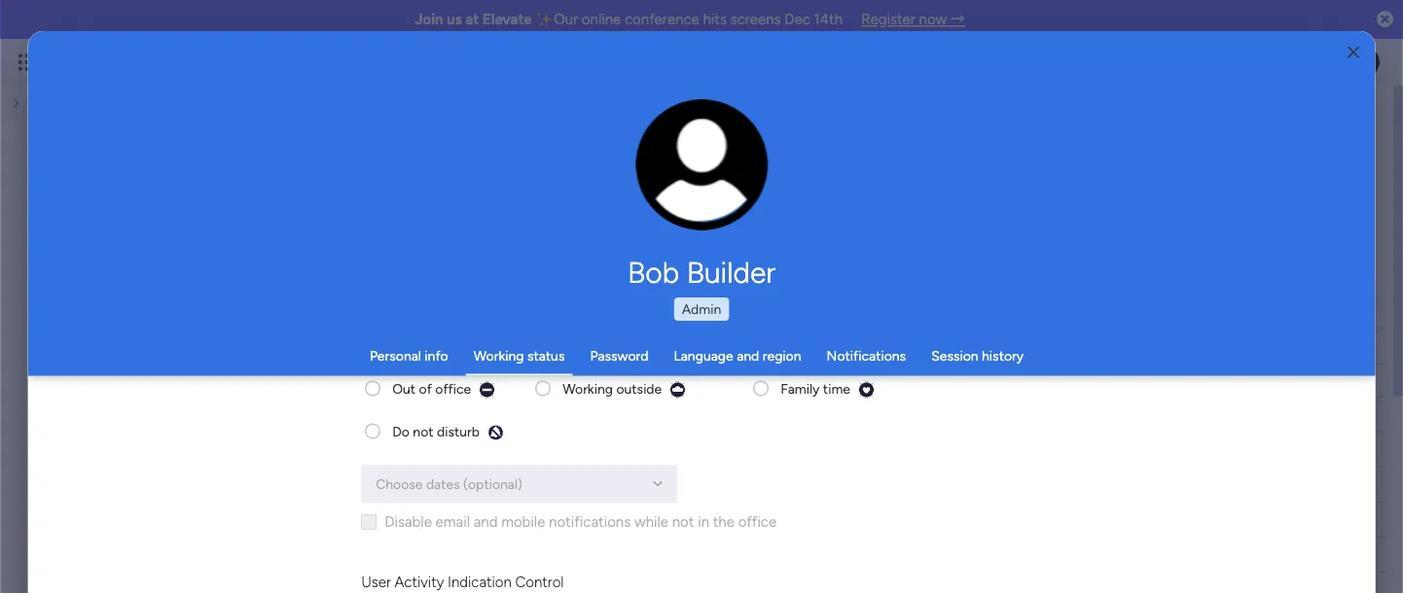 Task type: vqa. For each thing, say whether or not it's contained in the screenshot.
Working status Working
yes



Task type: locate. For each thing, give the bounding box(es) containing it.
password
[[590, 348, 649, 365]]

our
[[554, 11, 578, 28]]

0 vertical spatial office
[[435, 381, 471, 397]]

0 vertical spatial preview image
[[859, 382, 875, 399]]

→
[[951, 11, 966, 28]]

office down the info
[[435, 381, 471, 397]]

not left in
[[672, 514, 694, 531]]

preview image
[[859, 382, 875, 399], [488, 425, 504, 442]]

change profile picture
[[661, 175, 744, 207]]

2 preview image from the left
[[670, 382, 686, 399]]

see more link
[[667, 145, 729, 165]]

register now → link
[[862, 11, 966, 28]]

choose dates (optional)
[[376, 476, 523, 493]]

language
[[674, 348, 734, 365]]

bob
[[628, 255, 680, 290]]

preview image right disturb
[[488, 425, 504, 442]]

preview image
[[479, 382, 496, 399], [670, 382, 686, 399]]

in
[[698, 514, 710, 531]]

register
[[862, 11, 916, 28]]

office right the
[[738, 514, 777, 531]]

of right type
[[187, 147, 200, 164]]

region
[[763, 348, 802, 365]]

personal
[[370, 348, 421, 365]]

and up not started
[[737, 348, 760, 365]]

14th
[[814, 11, 843, 28]]

while
[[635, 514, 669, 531]]

see more
[[669, 147, 727, 163]]

0 horizontal spatial and
[[429, 147, 452, 164]]

disable
[[385, 514, 432, 531]]

working outside
[[563, 381, 662, 397]]

status
[[739, 338, 779, 354]]

preview image for working outside
[[670, 382, 686, 399]]

conference
[[625, 11, 700, 28]]

of
[[187, 147, 200, 164], [522, 147, 535, 164], [419, 381, 432, 397]]

1 horizontal spatial working
[[563, 381, 613, 397]]

notifications
[[827, 348, 907, 365]]

1 vertical spatial preview image
[[488, 425, 504, 442]]

due date
[[598, 338, 654, 354]]

1 horizontal spatial and
[[474, 514, 498, 531]]

out of office
[[392, 381, 471, 397]]

1 horizontal spatial not
[[672, 514, 694, 531]]

1 horizontal spatial preview image
[[859, 382, 875, 399]]

preview image for family time
[[859, 382, 875, 399]]

not right do
[[413, 424, 434, 440]]

of right out
[[419, 381, 432, 397]]

owners,
[[298, 147, 345, 164]]

not
[[723, 373, 746, 390]]

not
[[413, 424, 434, 440], [672, 514, 694, 531]]

preview image right time
[[859, 382, 875, 399]]

2 vertical spatial and
[[474, 514, 498, 531]]

screens
[[731, 11, 781, 28]]

1 preview image from the left
[[479, 382, 496, 399]]

preview image down working status link
[[479, 382, 496, 399]]

0 horizontal spatial preview image
[[479, 382, 496, 399]]

0 vertical spatial and
[[429, 147, 452, 164]]

where
[[538, 147, 576, 164]]

0 horizontal spatial preview image
[[488, 425, 504, 442]]

working
[[474, 348, 524, 365], [563, 381, 613, 397]]

your
[[579, 147, 606, 164]]

disturb
[[437, 424, 480, 440]]

more
[[695, 147, 727, 163]]

1 horizontal spatial preview image
[[670, 382, 686, 399]]

and
[[429, 147, 452, 164], [737, 348, 760, 365], [474, 514, 498, 531]]

0 vertical spatial not
[[413, 424, 434, 440]]

manage any type of project. assign owners, set timelines and keep track of where your project stands.
[[79, 147, 700, 164]]

the
[[713, 514, 735, 531]]

and right email
[[474, 514, 498, 531]]

bob builder button
[[434, 255, 970, 290]]

user
[[361, 574, 391, 592]]

picture
[[683, 192, 722, 207]]

1 vertical spatial and
[[737, 348, 760, 365]]

0 horizontal spatial of
[[187, 147, 200, 164]]

0 horizontal spatial working
[[474, 348, 524, 365]]

of right track
[[522, 147, 535, 164]]

work
[[149, 373, 181, 389]]

online
[[582, 11, 621, 28]]

join
[[415, 11, 444, 28]]

working status
[[474, 348, 565, 365]]

nov
[[609, 373, 632, 389]]

1 vertical spatial working
[[563, 381, 613, 397]]

admin
[[682, 301, 722, 318]]

preview image right 14
[[670, 382, 686, 399]]

column information image
[[668, 338, 683, 354]]

office
[[435, 381, 471, 397], [738, 514, 777, 531]]

working left status
[[474, 348, 524, 365]]

do not disturb
[[392, 424, 480, 440]]

working down password
[[563, 381, 613, 397]]

0 vertical spatial working
[[474, 348, 524, 365]]

session
[[932, 348, 979, 365]]

working status link
[[474, 348, 565, 365]]

see
[[669, 147, 692, 163]]

info
[[425, 348, 449, 365]]

hits
[[703, 11, 727, 28]]

language and region link
[[674, 348, 802, 365]]

1 vertical spatial office
[[738, 514, 777, 531]]

2 horizontal spatial and
[[737, 348, 760, 365]]

date
[[625, 338, 654, 354]]

control
[[515, 574, 564, 592]]

and left keep
[[429, 147, 452, 164]]

mobile
[[501, 514, 545, 531]]

Status field
[[734, 335, 784, 357]]



Task type: describe. For each thing, give the bounding box(es) containing it.
outside
[[617, 381, 662, 397]]

✨
[[536, 11, 550, 28]]

working for working status
[[474, 348, 524, 365]]

project.
[[203, 147, 250, 164]]

profile
[[708, 175, 744, 191]]

time
[[823, 381, 851, 397]]

change profile picture button
[[636, 99, 769, 232]]

0 horizontal spatial office
[[435, 381, 471, 397]]

indication
[[448, 574, 512, 592]]

session history
[[932, 348, 1024, 365]]

register now →
[[862, 11, 966, 28]]

session history link
[[932, 348, 1024, 365]]

preview image for do not disturb
[[488, 425, 504, 442]]

manage
[[79, 147, 127, 164]]

Due Date field
[[593, 335, 659, 357]]

0 horizontal spatial not
[[413, 424, 434, 440]]

column information image
[[797, 338, 813, 354]]

personal info link
[[370, 348, 449, 365]]

started
[[750, 373, 795, 390]]

owner
[[489, 338, 530, 354]]

notifications link
[[827, 348, 907, 365]]

project
[[610, 147, 654, 164]]

us
[[447, 11, 462, 28]]

timelines
[[371, 147, 426, 164]]

type
[[156, 147, 184, 164]]

disable email and mobile notifications while not in the office
[[385, 514, 777, 531]]

bob builder image
[[1349, 47, 1381, 78]]

bob builder
[[628, 255, 776, 290]]

set
[[348, 147, 367, 164]]

user activity indication control
[[361, 574, 564, 592]]

change
[[661, 175, 705, 191]]

history
[[982, 348, 1024, 365]]

14
[[635, 373, 648, 389]]

out
[[392, 381, 416, 397]]

1 horizontal spatial of
[[419, 381, 432, 397]]

choose
[[376, 476, 423, 493]]

family time
[[781, 381, 851, 397]]

language and region
[[674, 348, 802, 365]]

elevate
[[483, 11, 532, 28]]

do
[[392, 424, 410, 440]]

(optional)
[[463, 476, 523, 493]]

status
[[528, 348, 565, 365]]

working for working outside
[[563, 381, 613, 397]]

select product image
[[18, 53, 37, 72]]

builder
[[687, 255, 776, 290]]

keep
[[455, 147, 484, 164]]

family
[[781, 381, 820, 397]]

not started
[[723, 373, 795, 390]]

1 vertical spatial not
[[672, 514, 694, 531]]

join us at elevate ✨ our online conference hits screens dec 14th
[[415, 11, 843, 28]]

stands.
[[657, 147, 700, 164]]

at
[[466, 11, 479, 28]]

assign
[[254, 147, 294, 164]]

nov 14
[[609, 373, 648, 389]]

personal info
[[370, 348, 449, 365]]

preview image for out of office
[[479, 382, 496, 399]]

password link
[[590, 348, 649, 365]]

close image
[[1349, 46, 1360, 60]]

2 horizontal spatial of
[[522, 147, 535, 164]]

dates
[[426, 476, 460, 493]]

activity
[[395, 574, 444, 592]]

1 horizontal spatial office
[[738, 514, 777, 531]]

now
[[920, 11, 947, 28]]

notifications
[[549, 514, 631, 531]]

email
[[436, 514, 470, 531]]

due
[[598, 338, 622, 354]]

dec
[[785, 11, 811, 28]]

track
[[488, 147, 518, 164]]

any
[[131, 147, 152, 164]]

Owner field
[[484, 335, 535, 357]]



